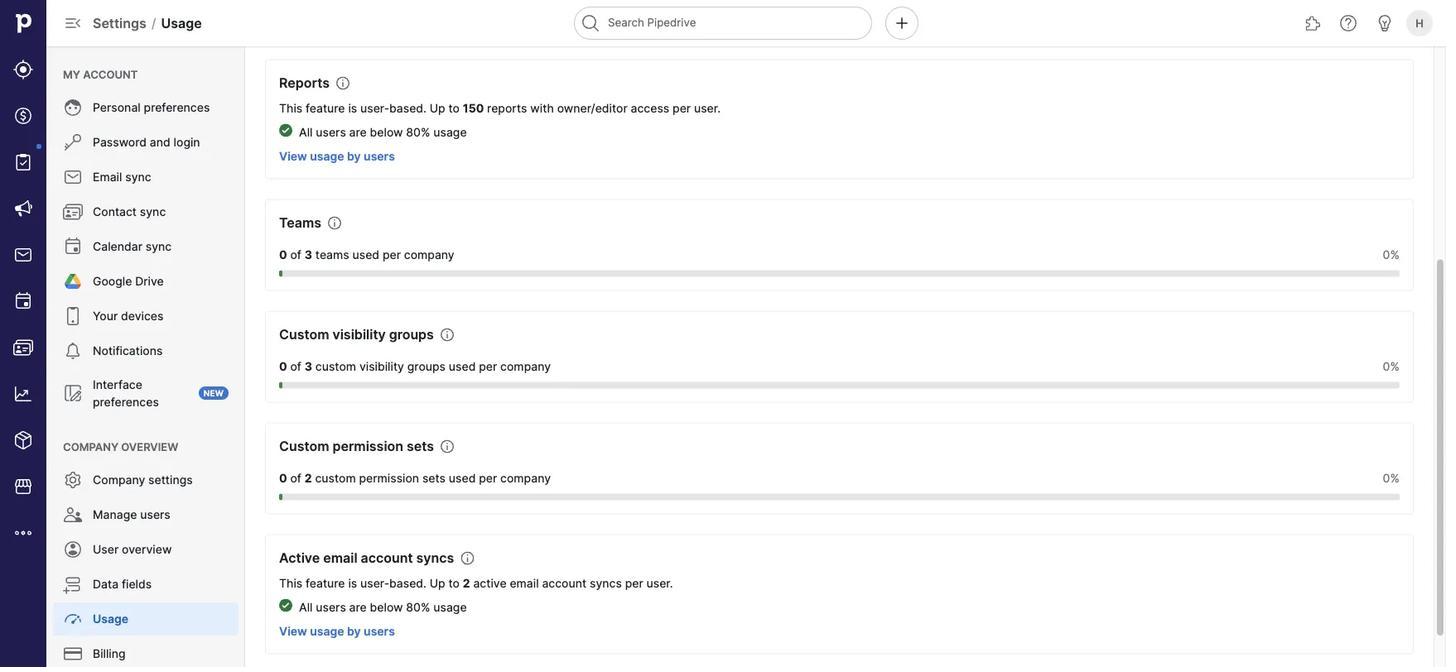 Task type: describe. For each thing, give the bounding box(es) containing it.
custom for visibility
[[316, 361, 356, 375]]

1 horizontal spatial 2
[[463, 578, 470, 592]]

your devices link
[[53, 300, 239, 333]]

google
[[93, 275, 132, 289]]

of for custom permission sets
[[290, 472, 302, 487]]

color undefined image for notifications
[[63, 341, 83, 361]]

info image for teams
[[328, 217, 341, 231]]

data fields
[[93, 578, 152, 592]]

owner/editor
[[557, 102, 628, 116]]

of for custom visibility groups
[[290, 361, 302, 375]]

3 for custom visibility groups
[[305, 361, 312, 375]]

is for reports
[[348, 102, 357, 116]]

h
[[1416, 17, 1424, 29]]

company for company settings
[[93, 474, 145, 488]]

0 % for groups
[[1384, 361, 1400, 375]]

% for sets
[[1391, 472, 1400, 487]]

usage down active
[[310, 626, 344, 640]]

active
[[474, 578, 507, 592]]

account inside menu
[[83, 68, 138, 81]]

color undefined image for user overview
[[63, 540, 83, 560]]

0 vertical spatial used
[[353, 249, 380, 263]]

color undefined image for personal
[[63, 98, 83, 118]]

to for active email account syncs
[[449, 578, 460, 592]]

all for active email account syncs
[[299, 602, 313, 616]]

notifications
[[93, 344, 163, 358]]

h button
[[1404, 7, 1437, 40]]

80% for active email account syncs
[[406, 602, 430, 616]]

manage
[[93, 508, 137, 522]]

your devices
[[93, 310, 164, 324]]

usage down "150"
[[434, 126, 467, 140]]

0 % for sets
[[1384, 472, 1400, 487]]

and
[[150, 135, 171, 150]]

1 vertical spatial account
[[361, 551, 413, 567]]

deals image
[[13, 106, 33, 126]]

email sync link
[[53, 161, 239, 194]]

color undefined image for your devices
[[63, 307, 83, 326]]

info image for custom permission sets
[[441, 441, 454, 454]]

quick add image
[[892, 13, 912, 33]]

/
[[151, 15, 156, 31]]

my account
[[63, 68, 138, 81]]

billing
[[93, 648, 126, 662]]

personal
[[93, 101, 141, 115]]

interface
[[93, 378, 142, 392]]

% for groups
[[1391, 361, 1400, 375]]

1 vertical spatial syncs
[[590, 578, 622, 592]]

email sync
[[93, 170, 151, 184]]

80% for reports
[[406, 126, 430, 140]]

color undefined image for google
[[63, 272, 83, 292]]

calendar
[[93, 240, 143, 254]]

menu toggle image
[[63, 13, 83, 33]]

with
[[531, 102, 554, 116]]

login
[[174, 135, 200, 150]]

0 vertical spatial company
[[404, 249, 455, 263]]

more image
[[13, 524, 33, 544]]

devices
[[121, 310, 164, 324]]

color positive image
[[279, 600, 293, 613]]

is for active email account syncs
[[348, 578, 357, 592]]

custom visibility groups
[[279, 327, 434, 344]]

3 for teams
[[305, 249, 312, 263]]

drive
[[135, 275, 164, 289]]

leads image
[[13, 60, 33, 80]]

company for custom permission sets
[[501, 472, 551, 487]]

color undefined image for billing
[[63, 645, 83, 665]]

company for company overview
[[63, 441, 119, 454]]

manage users link
[[53, 499, 239, 532]]

preferences for interface
[[93, 395, 159, 409]]

1 horizontal spatial email
[[510, 578, 539, 592]]

1 horizontal spatial usage
[[161, 15, 202, 31]]

password and login link
[[53, 126, 239, 159]]

calendar sync link
[[53, 230, 239, 264]]

usage up teams
[[310, 150, 344, 164]]

usage inside menu item
[[93, 613, 128, 627]]

color undefined image for contact sync
[[63, 202, 83, 222]]

up for active email account syncs
[[430, 578, 446, 592]]

2 horizontal spatial account
[[542, 578, 587, 592]]

0 vertical spatial email
[[323, 551, 358, 567]]

settings / usage
[[93, 15, 202, 31]]

this feature is user-based. up to 150 reports with owner/editor access per user.
[[279, 102, 721, 116]]

Search Pipedrive field
[[574, 7, 873, 40]]

feature for active email account syncs
[[306, 578, 345, 592]]

below for active email account syncs
[[370, 602, 403, 616]]

fields
[[122, 578, 152, 592]]

contacts image
[[13, 338, 33, 358]]

view usage by users link for reports
[[279, 150, 395, 164]]

user- for active email account syncs
[[360, 578, 390, 592]]

below for reports
[[370, 126, 403, 140]]

activities image
[[13, 292, 33, 312]]

0 of 2 custom permission sets used per company
[[279, 472, 551, 487]]

used for groups
[[449, 361, 476, 375]]

sync for calendar sync
[[146, 240, 172, 254]]

billing link
[[53, 638, 239, 668]]

usage down this feature is user-based. up to 2 active email account syncs per user.
[[434, 602, 467, 616]]

marketplace image
[[13, 477, 33, 497]]

0 horizontal spatial syncs
[[416, 551, 454, 567]]

view usage by users for active email account syncs
[[279, 626, 395, 640]]

custom for custom permission sets
[[279, 439, 329, 455]]

new
[[204, 389, 224, 399]]

user. for reports
[[694, 102, 721, 116]]

company overview
[[63, 441, 178, 454]]

settings
[[93, 15, 146, 31]]

email
[[93, 170, 122, 184]]

color undefined image inside usage link
[[63, 610, 83, 630]]

user
[[93, 543, 119, 557]]

google drive
[[93, 275, 164, 289]]

this for reports
[[279, 102, 303, 116]]

0 vertical spatial permission
[[333, 439, 404, 455]]

view for reports
[[279, 150, 307, 164]]

contact sync link
[[53, 196, 239, 229]]

1 vertical spatial groups
[[407, 361, 446, 375]]

campaigns image
[[13, 199, 33, 219]]

notifications link
[[53, 335, 239, 368]]

all users are below 80% usage for active email account syncs
[[299, 602, 467, 616]]

company settings
[[93, 474, 193, 488]]

this feature is user-based. up to 2 active email account syncs per user.
[[279, 578, 673, 592]]



Task type: locate. For each thing, give the bounding box(es) containing it.
0 vertical spatial 0 %
[[1384, 249, 1400, 263]]

0 %
[[1384, 249, 1400, 263], [1384, 361, 1400, 375], [1384, 472, 1400, 487]]

1 0 % from the top
[[1384, 249, 1400, 263]]

2 is from the top
[[348, 578, 357, 592]]

company
[[404, 249, 455, 263], [501, 361, 551, 375], [501, 472, 551, 487]]

company for custom visibility groups
[[501, 361, 551, 375]]

usage menu item
[[46, 603, 245, 636]]

150
[[463, 102, 484, 116]]

up for reports
[[430, 102, 446, 116]]

7 color undefined image from the top
[[63, 575, 83, 595]]

view usage by users down color positive image
[[279, 150, 395, 164]]

1 vertical spatial to
[[449, 578, 460, 592]]

2
[[305, 472, 312, 487], [463, 578, 470, 592]]

visibility
[[333, 327, 386, 344], [360, 361, 404, 375]]

1 view usage by users link from the top
[[279, 150, 395, 164]]

user. for active email account syncs
[[647, 578, 673, 592]]

1 feature from the top
[[306, 102, 345, 116]]

user-
[[360, 102, 390, 116], [360, 578, 390, 592]]

2 view usage by users from the top
[[279, 626, 395, 640]]

quick help image
[[1339, 13, 1359, 33]]

color undefined image inside calendar sync link
[[63, 237, 83, 257]]

0 vertical spatial overview
[[121, 441, 178, 454]]

1 vertical spatial preferences
[[93, 395, 159, 409]]

1 vertical spatial permission
[[359, 472, 419, 487]]

overview down manage users link
[[122, 543, 172, 557]]

1 vertical spatial are
[[349, 602, 367, 616]]

custom down custom visibility groups in the left of the page
[[316, 361, 356, 375]]

0 of 3 custom visibility groups used per company
[[279, 361, 551, 375]]

2 left active
[[463, 578, 470, 592]]

1 vertical spatial usage
[[93, 613, 128, 627]]

are down active email account syncs at the bottom left of page
[[349, 602, 367, 616]]

0 vertical spatial user.
[[694, 102, 721, 116]]

sync right email
[[125, 170, 151, 184]]

this
[[279, 102, 303, 116], [279, 578, 303, 592]]

0 vertical spatial visibility
[[333, 327, 386, 344]]

1 this from the top
[[279, 102, 303, 116]]

manage users
[[93, 508, 171, 522]]

0 horizontal spatial 2
[[305, 472, 312, 487]]

view usage by users link down color positive image
[[279, 150, 395, 164]]

reports
[[487, 102, 527, 116]]

preferences up login
[[144, 101, 210, 115]]

color undefined image
[[63, 98, 83, 118], [63, 133, 83, 152], [63, 167, 83, 187], [63, 272, 83, 292], [63, 471, 83, 491], [63, 505, 83, 525], [63, 575, 83, 595], [63, 610, 83, 630]]

all right color positive image
[[299, 126, 313, 140]]

by
[[347, 150, 361, 164], [347, 626, 361, 640]]

permission down 'custom permission sets'
[[359, 472, 419, 487]]

color undefined image for email
[[63, 167, 83, 187]]

2 based. from the top
[[390, 578, 427, 592]]

2 to from the top
[[449, 578, 460, 592]]

2 all users are below 80% usage from the top
[[299, 602, 467, 616]]

view usage by users link for active email account syncs
[[279, 626, 395, 640]]

2 vertical spatial 0 %
[[1384, 472, 1400, 487]]

1 vertical spatial is
[[348, 578, 357, 592]]

0 vertical spatial usage
[[161, 15, 202, 31]]

1 vertical spatial below
[[370, 602, 403, 616]]

3
[[305, 249, 312, 263], [305, 361, 312, 375]]

groups
[[389, 327, 434, 344], [407, 361, 446, 375]]

1 vertical spatial email
[[510, 578, 539, 592]]

active email account syncs
[[279, 551, 454, 567]]

3 0 % from the top
[[1384, 472, 1400, 487]]

sync
[[125, 170, 151, 184], [140, 205, 166, 219], [146, 240, 172, 254]]

custom down 'custom permission sets'
[[315, 472, 356, 487]]

info image up 0 of 3 custom visibility groups used per company
[[441, 329, 454, 342]]

color undefined image inside manage users link
[[63, 505, 83, 525]]

color undefined image left contact
[[63, 202, 83, 222]]

password and login
[[93, 135, 200, 150]]

custom
[[279, 327, 329, 344], [279, 439, 329, 455]]

visibility down custom visibility groups in the left of the page
[[360, 361, 404, 375]]

groups down custom visibility groups in the left of the page
[[407, 361, 446, 375]]

feature down reports
[[306, 102, 345, 116]]

0 horizontal spatial account
[[83, 68, 138, 81]]

info image up this feature is user-based. up to 2 active email account syncs per user.
[[461, 553, 474, 566]]

to
[[449, 102, 460, 116], [449, 578, 460, 592]]

this for active email account syncs
[[279, 578, 303, 592]]

based.
[[390, 102, 427, 116], [390, 578, 427, 592]]

color undefined image inside google drive link
[[63, 272, 83, 292]]

syncs
[[416, 551, 454, 567], [590, 578, 622, 592]]

up
[[430, 102, 446, 116], [430, 578, 446, 592]]

1 vertical spatial up
[[430, 578, 446, 592]]

user- for reports
[[360, 102, 390, 116]]

3 left teams
[[305, 249, 312, 263]]

sync for email sync
[[125, 170, 151, 184]]

1 vertical spatial view usage by users
[[279, 626, 395, 640]]

1 vertical spatial by
[[347, 626, 361, 640]]

company settings link
[[53, 464, 239, 497]]

2 feature from the top
[[306, 578, 345, 592]]

interface preferences
[[93, 378, 159, 409]]

1 vertical spatial user.
[[647, 578, 673, 592]]

below
[[370, 126, 403, 140], [370, 602, 403, 616]]

0 vertical spatial %
[[1391, 249, 1400, 263]]

personal preferences
[[93, 101, 210, 115]]

all
[[299, 126, 313, 140], [299, 602, 313, 616]]

1 up from the top
[[430, 102, 446, 116]]

color undefined image left billing
[[63, 645, 83, 665]]

info image for active email account syncs
[[461, 553, 474, 566]]

view usage by users for reports
[[279, 150, 395, 164]]

color undefined image left 'user'
[[63, 540, 83, 560]]

usage link
[[53, 603, 239, 636]]

sales assistant image
[[1376, 13, 1395, 33]]

usage
[[161, 15, 202, 31], [93, 613, 128, 627]]

1 vertical spatial all users are below 80% usage
[[299, 602, 467, 616]]

color undefined image up campaigns image
[[13, 152, 33, 172]]

view usage by users link down color positive icon
[[279, 626, 395, 640]]

2 by from the top
[[347, 626, 361, 640]]

0 vertical spatial view usage by users link
[[279, 150, 395, 164]]

3 % from the top
[[1391, 472, 1400, 487]]

is
[[348, 102, 357, 116], [348, 578, 357, 592]]

0 vertical spatial info image
[[328, 217, 341, 231]]

1 custom from the top
[[279, 327, 329, 344]]

2 80% from the top
[[406, 602, 430, 616]]

0 vertical spatial syncs
[[416, 551, 454, 567]]

2 3 from the top
[[305, 361, 312, 375]]

1 vertical spatial visibility
[[360, 361, 404, 375]]

1 vertical spatial custom
[[315, 472, 356, 487]]

1 of from the top
[[290, 249, 302, 263]]

1 is from the top
[[348, 102, 357, 116]]

3 of from the top
[[290, 472, 302, 487]]

1 view from the top
[[279, 150, 307, 164]]

2 below from the top
[[370, 602, 403, 616]]

of down teams
[[290, 249, 302, 263]]

view for active email account syncs
[[279, 626, 307, 640]]

color undefined image inside the notifications link
[[63, 341, 83, 361]]

view down color positive image
[[279, 150, 307, 164]]

0 vertical spatial of
[[290, 249, 302, 263]]

0 vertical spatial company
[[63, 441, 119, 454]]

0 vertical spatial to
[[449, 102, 460, 116]]

1 are from the top
[[349, 126, 367, 140]]

are for active email account syncs
[[349, 602, 367, 616]]

1 horizontal spatial user.
[[694, 102, 721, 116]]

1 horizontal spatial syncs
[[590, 578, 622, 592]]

usage right /
[[161, 15, 202, 31]]

access
[[631, 102, 670, 116]]

overview for company overview
[[121, 441, 178, 454]]

view
[[279, 150, 307, 164], [279, 626, 307, 640]]

0 vertical spatial 80%
[[406, 126, 430, 140]]

1 vertical spatial info image
[[461, 553, 474, 566]]

0 vertical spatial account
[[83, 68, 138, 81]]

3 color undefined image from the top
[[63, 167, 83, 187]]

my
[[63, 68, 80, 81]]

0 vertical spatial is
[[348, 102, 357, 116]]

company up company settings
[[63, 441, 119, 454]]

1 vertical spatial user-
[[360, 578, 390, 592]]

2 all from the top
[[299, 602, 313, 616]]

80%
[[406, 126, 430, 140], [406, 602, 430, 616]]

calendar sync
[[93, 240, 172, 254]]

1 3 from the top
[[305, 249, 312, 263]]

0 horizontal spatial user.
[[647, 578, 673, 592]]

0 vertical spatial up
[[430, 102, 446, 116]]

all for reports
[[299, 126, 313, 140]]

0 vertical spatial info image
[[336, 77, 350, 90]]

preferences for personal
[[144, 101, 210, 115]]

custom
[[316, 361, 356, 375], [315, 472, 356, 487]]

1 all users are below 80% usage from the top
[[299, 126, 467, 140]]

1 vertical spatial company
[[93, 474, 145, 488]]

all users are below 80% usage for reports
[[299, 126, 467, 140]]

to left "150"
[[449, 102, 460, 116]]

2 are from the top
[[349, 602, 367, 616]]

info image right reports
[[336, 77, 350, 90]]

feature
[[306, 102, 345, 116], [306, 578, 345, 592]]

products image
[[13, 431, 33, 451]]

based. left "150"
[[390, 102, 427, 116]]

color undefined image inside data fields link
[[63, 575, 83, 595]]

color undefined image inside your devices link
[[63, 307, 83, 326]]

1 vertical spatial used
[[449, 361, 476, 375]]

0 vertical spatial by
[[347, 150, 361, 164]]

1 vertical spatial info image
[[441, 329, 454, 342]]

1 vertical spatial of
[[290, 361, 302, 375]]

1 vertical spatial feature
[[306, 578, 345, 592]]

1 80% from the top
[[406, 126, 430, 140]]

user overview link
[[53, 534, 239, 567]]

2 vertical spatial of
[[290, 472, 302, 487]]

1 vertical spatial 0 %
[[1384, 361, 1400, 375]]

color undefined image
[[13, 152, 33, 172], [63, 202, 83, 222], [63, 237, 83, 257], [63, 307, 83, 326], [63, 341, 83, 361], [63, 384, 83, 404], [63, 540, 83, 560], [63, 645, 83, 665]]

1 vertical spatial view usage by users link
[[279, 626, 395, 640]]

2 user- from the top
[[360, 578, 390, 592]]

0 vertical spatial below
[[370, 126, 403, 140]]

0 vertical spatial custom
[[316, 361, 356, 375]]

this up color positive image
[[279, 102, 303, 116]]

contact sync
[[93, 205, 166, 219]]

info image for custom visibility groups
[[441, 329, 454, 342]]

used
[[353, 249, 380, 263], [449, 361, 476, 375], [449, 472, 476, 487]]

1 % from the top
[[1391, 249, 1400, 263]]

of down 'custom permission sets'
[[290, 472, 302, 487]]

2 vertical spatial used
[[449, 472, 476, 487]]

2 vertical spatial sync
[[146, 240, 172, 254]]

2 up from the top
[[430, 578, 446, 592]]

color undefined image inside "email sync" link
[[63, 167, 83, 187]]

0 vertical spatial all
[[299, 126, 313, 140]]

based. for active email account syncs
[[390, 578, 427, 592]]

0 vertical spatial preferences
[[144, 101, 210, 115]]

up left "150"
[[430, 102, 446, 116]]

color undefined image inside contact sync link
[[63, 202, 83, 222]]

color undefined image inside billing link
[[63, 645, 83, 665]]

teams
[[316, 249, 349, 263]]

1 color undefined image from the top
[[63, 98, 83, 118]]

0 vertical spatial sync
[[125, 170, 151, 184]]

reports
[[279, 76, 330, 92]]

2 color undefined image from the top
[[63, 133, 83, 152]]

based. for reports
[[390, 102, 427, 116]]

2 vertical spatial account
[[542, 578, 587, 592]]

preferences down interface
[[93, 395, 159, 409]]

color undefined image for company
[[63, 471, 83, 491]]

0 vertical spatial 3
[[305, 249, 312, 263]]

sync up drive
[[146, 240, 172, 254]]

0 vertical spatial view usage by users
[[279, 150, 395, 164]]

are right color positive image
[[349, 126, 367, 140]]

1 vertical spatial %
[[1391, 361, 1400, 375]]

are for reports
[[349, 126, 367, 140]]

view usage by users link
[[279, 150, 395, 164], [279, 626, 395, 640]]

color undefined image inside password and login link
[[63, 133, 83, 152]]

feature down active
[[306, 578, 345, 592]]

0 vertical spatial custom
[[279, 327, 329, 344]]

email
[[323, 551, 358, 567], [510, 578, 539, 592]]

sync for contact sync
[[140, 205, 166, 219]]

2 view usage by users link from the top
[[279, 626, 395, 640]]

info image
[[336, 77, 350, 90], [441, 329, 454, 342], [441, 441, 454, 454]]

contact
[[93, 205, 137, 219]]

company down company overview
[[93, 474, 145, 488]]

preferences
[[144, 101, 210, 115], [93, 395, 159, 409]]

0 vertical spatial 2
[[305, 472, 312, 487]]

info image for reports
[[336, 77, 350, 90]]

sales inbox image
[[13, 245, 33, 265]]

0 vertical spatial are
[[349, 126, 367, 140]]

overview inside user overview link
[[122, 543, 172, 557]]

1 vertical spatial 3
[[305, 361, 312, 375]]

1 vertical spatial 80%
[[406, 602, 430, 616]]

to left active
[[449, 578, 460, 592]]

1 vertical spatial custom
[[279, 439, 329, 455]]

1 vertical spatial company
[[501, 361, 551, 375]]

groups up 0 of 3 custom visibility groups used per company
[[389, 327, 434, 344]]

info image up teams
[[328, 217, 341, 231]]

2 vertical spatial %
[[1391, 472, 1400, 487]]

teams
[[279, 216, 322, 232]]

users inside menu
[[140, 508, 171, 522]]

1 to from the top
[[449, 102, 460, 116]]

2 custom from the top
[[315, 472, 356, 487]]

home image
[[11, 11, 36, 36]]

%
[[1391, 249, 1400, 263], [1391, 361, 1400, 375], [1391, 472, 1400, 487]]

1 all from the top
[[299, 126, 313, 140]]

4 color undefined image from the top
[[63, 272, 83, 292]]

color undefined image for data
[[63, 575, 83, 595]]

color positive image
[[279, 124, 293, 138]]

0 vertical spatial all users are below 80% usage
[[299, 126, 467, 140]]

0 horizontal spatial usage
[[93, 613, 128, 627]]

1 below from the top
[[370, 126, 403, 140]]

overview
[[121, 441, 178, 454], [122, 543, 172, 557]]

up left active
[[430, 578, 446, 592]]

1 by from the top
[[347, 150, 361, 164]]

this up color positive icon
[[279, 578, 303, 592]]

permission up 0 of 2 custom permission sets used per company
[[333, 439, 404, 455]]

1 user- from the top
[[360, 102, 390, 116]]

2 custom from the top
[[279, 439, 329, 455]]

1 vertical spatial overview
[[122, 543, 172, 557]]

color undefined image inside user overview link
[[63, 540, 83, 560]]

google drive link
[[53, 265, 239, 298]]

per
[[673, 102, 691, 116], [383, 249, 401, 263], [479, 361, 497, 375], [479, 472, 497, 487], [625, 578, 644, 592]]

0
[[279, 249, 287, 263], [1384, 249, 1391, 263], [279, 361, 287, 375], [1384, 361, 1391, 375], [279, 472, 287, 487], [1384, 472, 1391, 487]]

2 down 'custom permission sets'
[[305, 472, 312, 487]]

0 vertical spatial sets
[[407, 439, 434, 455]]

overview for user overview
[[122, 543, 172, 557]]

0 vertical spatial based.
[[390, 102, 427, 116]]

user overview
[[93, 543, 172, 557]]

color undefined image for password
[[63, 133, 83, 152]]

to for reports
[[449, 102, 460, 116]]

info image
[[328, 217, 341, 231], [461, 553, 474, 566]]

password
[[93, 135, 147, 150]]

sets
[[407, 439, 434, 455], [423, 472, 446, 487]]

3 down custom visibility groups in the left of the page
[[305, 361, 312, 375]]

2 of from the top
[[290, 361, 302, 375]]

0 vertical spatial groups
[[389, 327, 434, 344]]

1 vertical spatial sync
[[140, 205, 166, 219]]

6 color undefined image from the top
[[63, 505, 83, 525]]

all right color positive icon
[[299, 602, 313, 616]]

view usage by users
[[279, 150, 395, 164], [279, 626, 395, 640]]

info image up 0 of 2 custom permission sets used per company
[[441, 441, 454, 454]]

settings
[[148, 474, 193, 488]]

data fields link
[[53, 568, 239, 602]]

0 vertical spatial feature
[[306, 102, 345, 116]]

feature for reports
[[306, 102, 345, 116]]

0 vertical spatial view
[[279, 150, 307, 164]]

by for reports
[[347, 150, 361, 164]]

5 color undefined image from the top
[[63, 471, 83, 491]]

menu
[[0, 0, 46, 668], [46, 46, 245, 668]]

2 0 % from the top
[[1384, 361, 1400, 375]]

color undefined image right contacts image
[[63, 341, 83, 361]]

visibility up 0 of 3 custom visibility groups used per company
[[333, 327, 386, 344]]

users
[[316, 126, 346, 140], [364, 150, 395, 164], [140, 508, 171, 522], [316, 602, 346, 616], [364, 626, 395, 640]]

color undefined image inside personal preferences link
[[63, 98, 83, 118]]

2 this from the top
[[279, 578, 303, 592]]

menu containing personal preferences
[[46, 46, 245, 668]]

1 custom from the top
[[316, 361, 356, 375]]

used for sets
[[449, 472, 476, 487]]

1 view usage by users from the top
[[279, 150, 395, 164]]

2 view from the top
[[279, 626, 307, 640]]

of down custom visibility groups in the left of the page
[[290, 361, 302, 375]]

8 color undefined image from the top
[[63, 610, 83, 630]]

active
[[279, 551, 320, 567]]

2 % from the top
[[1391, 361, 1400, 375]]

0 vertical spatial user-
[[360, 102, 390, 116]]

color undefined image for interface preferences
[[63, 384, 83, 404]]

view usage by users down color positive icon
[[279, 626, 395, 640]]

color undefined image for calendar sync
[[63, 237, 83, 257]]

usage up billing
[[93, 613, 128, 627]]

1 vertical spatial sets
[[423, 472, 446, 487]]

custom for custom visibility groups
[[279, 327, 329, 344]]

0 of 3 teams used per company
[[279, 249, 455, 263]]

view down color positive icon
[[279, 626, 307, 640]]

sync up calendar sync link
[[140, 205, 166, 219]]

1 vertical spatial all
[[299, 602, 313, 616]]

1 vertical spatial view
[[279, 626, 307, 640]]

usage
[[434, 126, 467, 140], [310, 150, 344, 164], [434, 602, 467, 616], [310, 626, 344, 640]]

custom permission sets
[[279, 439, 434, 455]]

your
[[93, 310, 118, 324]]

user.
[[694, 102, 721, 116], [647, 578, 673, 592]]

0 vertical spatial this
[[279, 102, 303, 116]]

company
[[63, 441, 119, 454], [93, 474, 145, 488]]

personal preferences link
[[53, 91, 239, 124]]

color undefined image left the your
[[63, 307, 83, 326]]

of for teams
[[290, 249, 302, 263]]

insights image
[[13, 384, 33, 404]]

1 vertical spatial 2
[[463, 578, 470, 592]]

0 horizontal spatial email
[[323, 551, 358, 567]]

color undefined image for manage
[[63, 505, 83, 525]]

permission
[[333, 439, 404, 455], [359, 472, 419, 487]]

custom for permission
[[315, 472, 356, 487]]

data
[[93, 578, 119, 592]]

0 horizontal spatial info image
[[328, 217, 341, 231]]

color undefined image left "calendar"
[[63, 237, 83, 257]]

based. down active email account syncs at the bottom left of page
[[390, 578, 427, 592]]

color undefined image left interface
[[63, 384, 83, 404]]

1 vertical spatial based.
[[390, 578, 427, 592]]

account
[[83, 68, 138, 81], [361, 551, 413, 567], [542, 578, 587, 592]]

1 based. from the top
[[390, 102, 427, 116]]

2 vertical spatial info image
[[441, 441, 454, 454]]

2 vertical spatial company
[[501, 472, 551, 487]]

overview up company settings link
[[121, 441, 178, 454]]

1 vertical spatial this
[[279, 578, 303, 592]]

color undefined image inside company settings link
[[63, 471, 83, 491]]

by for active email account syncs
[[347, 626, 361, 640]]



Task type: vqa. For each thing, say whether or not it's contained in the screenshot.
bottom Of
yes



